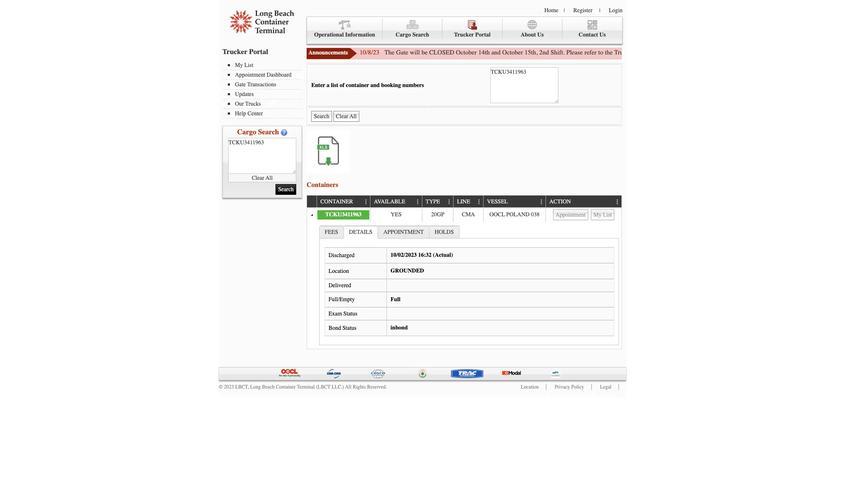 Task type: vqa. For each thing, say whether or not it's contained in the screenshot.
With
no



Task type: locate. For each thing, give the bounding box(es) containing it.
edit column settings image for type
[[447, 199, 452, 205]]

10/02/2023
[[391, 252, 417, 258]]

1 vertical spatial status
[[343, 325, 357, 331]]

0 horizontal spatial menu bar
[[223, 61, 305, 119]]

0 horizontal spatial for
[[688, 48, 696, 56]]

edit column settings image for line
[[476, 199, 482, 205]]

fees
[[325, 229, 338, 235]]

0 vertical spatial cargo search
[[396, 32, 429, 38]]

tab list containing fees
[[317, 224, 621, 347]]

status right exam
[[343, 311, 357, 317]]

status right bond
[[343, 325, 357, 331]]

edit column settings image for available
[[415, 199, 421, 205]]

| left login link
[[599, 8, 600, 14]]

help
[[235, 110, 246, 117]]

row group
[[307, 208, 622, 349]]

1 vertical spatial and
[[371, 82, 380, 89]]

october
[[456, 48, 477, 56], [502, 48, 523, 56]]

cargo down help
[[237, 128, 256, 136]]

1 edit column settings image from the left
[[363, 199, 369, 205]]

october left '14th'
[[456, 48, 477, 56]]

search inside menu bar
[[412, 32, 429, 38]]

week.
[[766, 48, 781, 56]]

cargo search down center
[[237, 128, 279, 136]]

row down line
[[307, 208, 622, 222]]

about us link
[[503, 19, 562, 39]]

edit column settings image inside available column header
[[415, 199, 421, 205]]

row
[[307, 196, 622, 208], [307, 208, 622, 222]]

row group containing tcku3411963
[[307, 208, 622, 349]]

shift.
[[551, 48, 565, 56]]

1 horizontal spatial us
[[600, 32, 606, 38]]

2 us from the left
[[600, 32, 606, 38]]

2 horizontal spatial gate
[[631, 48, 643, 56]]

0 vertical spatial trucker
[[454, 32, 474, 38]]

policy
[[571, 384, 584, 390]]

legal link
[[600, 384, 612, 390]]

1 us from the left
[[537, 32, 544, 38]]

gate right truck
[[631, 48, 643, 56]]

operational
[[314, 32, 344, 38]]

1 horizontal spatial cargo search
[[396, 32, 429, 38]]

booking
[[381, 82, 401, 89]]

please
[[567, 48, 583, 56]]

0 vertical spatial and
[[491, 48, 501, 56]]

1 vertical spatial menu bar
[[223, 61, 305, 119]]

cargo inside menu bar
[[396, 32, 411, 38]]

trucker up closed
[[454, 32, 474, 38]]

appointment tab
[[378, 226, 430, 238]]

cargo
[[396, 32, 411, 38], [237, 128, 256, 136]]

cargo search
[[396, 32, 429, 38], [237, 128, 279, 136]]

1 horizontal spatial edit column settings image
[[476, 199, 482, 205]]

portal up my list link on the left top of the page
[[249, 48, 268, 56]]

0 horizontal spatial edit column settings image
[[415, 199, 421, 205]]

all right llc.)
[[345, 384, 352, 390]]

holds tab
[[429, 226, 460, 238]]

10/8/23
[[360, 48, 379, 56]]

1 vertical spatial trucker
[[223, 48, 247, 56]]

search up be
[[412, 32, 429, 38]]

edit column settings image
[[363, 199, 369, 205], [447, 199, 452, 205], [539, 199, 544, 205], [615, 199, 621, 205]]

operational information link
[[307, 19, 383, 39]]

edit column settings image for vessel
[[539, 199, 544, 205]]

1 horizontal spatial |
[[599, 8, 600, 14]]

menu bar containing my list
[[223, 61, 305, 119]]

for right the page
[[688, 48, 696, 56]]

all
[[266, 175, 273, 181], [345, 384, 352, 390]]

2 edit column settings image from the left
[[447, 199, 452, 205]]

0 vertical spatial search
[[412, 32, 429, 38]]

for right details at the right top
[[748, 48, 755, 56]]

status
[[343, 311, 357, 317], [343, 325, 357, 331]]

1 october from the left
[[456, 48, 477, 56]]

gate right the the
[[396, 48, 408, 56]]

privacy policy link
[[555, 384, 584, 390]]

vessel column header
[[483, 196, 546, 208]]

menu bar
[[307, 16, 623, 44], [223, 61, 305, 119]]

0 vertical spatial portal
[[475, 32, 491, 38]]

gate transactions link
[[228, 81, 301, 88]]

| right home link
[[564, 8, 565, 14]]

dashboard
[[267, 72, 292, 78]]

updates link
[[228, 91, 301, 97]]

1 horizontal spatial portal
[[475, 32, 491, 38]]

tree grid
[[307, 196, 622, 349]]

trucker portal up list
[[223, 48, 268, 56]]

full
[[391, 296, 401, 303]]

location left privacy at bottom right
[[521, 384, 539, 390]]

trucker portal up '14th'
[[454, 32, 491, 38]]

1 horizontal spatial trucker portal
[[454, 32, 491, 38]]

0 horizontal spatial october
[[456, 48, 477, 56]]

yes
[[391, 211, 402, 218]]

1 horizontal spatial october
[[502, 48, 523, 56]]

1 horizontal spatial location
[[521, 384, 539, 390]]

0 horizontal spatial location
[[329, 268, 349, 274]]

0 horizontal spatial trucker portal
[[223, 48, 268, 56]]

privacy
[[555, 384, 570, 390]]

0 horizontal spatial cargo search
[[237, 128, 279, 136]]

0 horizontal spatial all
[[266, 175, 273, 181]]

line column header
[[453, 196, 483, 208]]

gate
[[396, 48, 408, 56], [631, 48, 643, 56], [235, 81, 246, 88]]

register
[[574, 7, 593, 14]]

Enter container numbers and/ or booking numbers.  text field
[[228, 138, 296, 174]]

0 vertical spatial status
[[343, 311, 357, 317]]

1 horizontal spatial the
[[757, 48, 765, 56]]

enter
[[311, 82, 325, 89]]

cargo search up will
[[396, 32, 429, 38]]

action column header
[[546, 196, 622, 208]]

full/empty
[[329, 296, 355, 303]]

the left week.
[[757, 48, 765, 56]]

portal up '14th'
[[475, 32, 491, 38]]

container
[[321, 199, 353, 205]]

lbct,
[[235, 384, 249, 390]]

1 vertical spatial cargo
[[237, 128, 256, 136]]

to
[[598, 48, 603, 56]]

2 edit column settings image from the left
[[476, 199, 482, 205]]

location up delivered on the bottom left
[[329, 268, 349, 274]]

4 edit column settings image from the left
[[615, 199, 621, 205]]

row up cma
[[307, 196, 622, 208]]

1 vertical spatial search
[[258, 128, 279, 136]]

reserved.
[[367, 384, 387, 390]]

the
[[605, 48, 613, 56], [757, 48, 765, 56]]

for
[[688, 48, 696, 56], [748, 48, 755, 56]]

0 horizontal spatial the
[[605, 48, 613, 56]]

gate up updates
[[235, 81, 246, 88]]

0 horizontal spatial gate
[[235, 81, 246, 88]]

yes cell
[[370, 208, 422, 222]]

and left the booking
[[371, 82, 380, 89]]

privacy policy
[[555, 384, 584, 390]]

line link
[[457, 196, 474, 207]]

None button
[[333, 111, 359, 122], [553, 210, 588, 220], [591, 210, 615, 220], [333, 111, 359, 122], [553, 210, 588, 220], [591, 210, 615, 220]]

register link
[[574, 7, 593, 14]]

1 horizontal spatial for
[[748, 48, 755, 56]]

edit column settings image for container
[[363, 199, 369, 205]]

my list link
[[228, 62, 301, 68]]

1 | from the left
[[564, 8, 565, 14]]

exam
[[329, 311, 342, 317]]

0 horizontal spatial search
[[258, 128, 279, 136]]

0 vertical spatial trucker portal
[[454, 32, 491, 38]]

operational information
[[314, 32, 375, 38]]

the right to
[[605, 48, 613, 56]]

0 horizontal spatial |
[[564, 8, 565, 14]]

and right '14th'
[[491, 48, 501, 56]]

our trucks link
[[228, 101, 301, 107]]

search down help center link on the left of the page
[[258, 128, 279, 136]]

us
[[537, 32, 544, 38], [600, 32, 606, 38]]

1 horizontal spatial search
[[412, 32, 429, 38]]

2 row from the top
[[307, 208, 622, 222]]

contact us
[[579, 32, 606, 38]]

edit column settings image inside action column header
[[615, 199, 621, 205]]

type link
[[426, 196, 444, 207]]

0 vertical spatial cargo
[[396, 32, 411, 38]]

tab list
[[317, 224, 621, 347]]

containers
[[307, 181, 338, 189]]

1 edit column settings image from the left
[[415, 199, 421, 205]]

about
[[521, 32, 536, 38]]

edit column settings image right line link
[[476, 199, 482, 205]]

numbers
[[402, 82, 424, 89]]

2 for from the left
[[748, 48, 755, 56]]

trucker inside menu bar
[[454, 32, 474, 38]]

and
[[491, 48, 501, 56], [371, 82, 380, 89]]

1 row from the top
[[307, 196, 622, 208]]

edit column settings image inside vessel column header
[[539, 199, 544, 205]]

edit column settings image
[[415, 199, 421, 205], [476, 199, 482, 205]]

trucker
[[454, 32, 474, 38], [223, 48, 247, 56]]

0 horizontal spatial us
[[537, 32, 544, 38]]

edit column settings image inside container column header
[[363, 199, 369, 205]]

enter a list of container and booking numbers
[[311, 82, 424, 89]]

cell
[[546, 208, 622, 222]]

1 horizontal spatial all
[[345, 384, 352, 390]]

location link
[[521, 384, 539, 390]]

1 horizontal spatial trucker
[[454, 32, 474, 38]]

details tab
[[343, 226, 378, 238]]

1 vertical spatial portal
[[249, 48, 268, 56]]

1 horizontal spatial menu bar
[[307, 16, 623, 44]]

trucks
[[245, 101, 261, 107]]

location
[[329, 268, 349, 274], [521, 384, 539, 390]]

closed
[[429, 48, 454, 56]]

container
[[346, 82, 369, 89]]

1 horizontal spatial cargo
[[396, 32, 411, 38]]

all right the clear
[[266, 175, 273, 181]]

edit column settings image inside type column header
[[447, 199, 452, 205]]

discharged
[[329, 252, 355, 259]]

3 edit column settings image from the left
[[539, 199, 544, 205]]

© 2023 lbct, long beach container terminal (lbct llc.) all rights reserved.
[[219, 384, 387, 390]]

0 horizontal spatial cargo
[[237, 128, 256, 136]]

cargo up will
[[396, 32, 411, 38]]

0 vertical spatial all
[[266, 175, 273, 181]]

2023
[[224, 384, 234, 390]]

container
[[276, 384, 296, 390]]

0 vertical spatial menu bar
[[307, 16, 623, 44]]

us right contact
[[600, 32, 606, 38]]

home link
[[545, 7, 559, 14]]

delivered
[[329, 282, 351, 289]]

|
[[564, 8, 565, 14], [599, 8, 600, 14]]

trucker up the my
[[223, 48, 247, 56]]

october left 15th,
[[502, 48, 523, 56]]

None submit
[[311, 111, 332, 122], [276, 184, 296, 195], [311, 111, 332, 122], [276, 184, 296, 195]]

edit column settings image left 'type'
[[415, 199, 421, 205]]

trucker portal
[[454, 32, 491, 38], [223, 48, 268, 56]]

0 horizontal spatial and
[[371, 82, 380, 89]]

us right about
[[537, 32, 544, 38]]

edit column settings image inside line column header
[[476, 199, 482, 205]]



Task type: describe. For each thing, give the bounding box(es) containing it.
about us
[[521, 32, 544, 38]]

my
[[235, 62, 243, 68]]

information
[[345, 32, 375, 38]]

row containing tcku3411963
[[307, 208, 622, 222]]

of
[[340, 82, 345, 89]]

2 the from the left
[[757, 48, 765, 56]]

portal inside the trucker portal link
[[475, 32, 491, 38]]

action link
[[549, 196, 575, 207]]

2nd
[[539, 48, 549, 56]]

20gp cell
[[422, 208, 453, 222]]

tcku3411963 cell
[[317, 208, 370, 222]]

1 horizontal spatial gate
[[396, 48, 408, 56]]

2 | from the left
[[599, 8, 600, 14]]

bond status
[[329, 325, 357, 331]]

Enter container numbers and/ or booking numbers. Press ESC to reset input box text field
[[491, 67, 559, 103]]

©
[[219, 384, 223, 390]]

status for exam status
[[343, 311, 357, 317]]

web
[[662, 48, 673, 56]]

(actual)
[[433, 252, 453, 258]]

available column header
[[370, 196, 422, 208]]

trucker portal link
[[443, 19, 503, 39]]

tree grid containing container
[[307, 196, 622, 349]]

login link
[[609, 7, 623, 14]]

details
[[729, 48, 746, 56]]

edit column settings image for action
[[615, 199, 621, 205]]

all inside button
[[266, 175, 273, 181]]

us for contact us
[[600, 32, 606, 38]]

menu bar containing operational information
[[307, 16, 623, 44]]

refer
[[585, 48, 597, 56]]

legal
[[600, 384, 612, 390]]

gate
[[717, 48, 728, 56]]

1 vertical spatial location
[[521, 384, 539, 390]]

0 horizontal spatial trucker
[[223, 48, 247, 56]]

appointment
[[235, 72, 265, 78]]

0 horizontal spatial portal
[[249, 48, 268, 56]]

action
[[549, 199, 571, 205]]

oocl
[[490, 211, 505, 218]]

list
[[331, 82, 338, 89]]

038
[[531, 211, 540, 218]]

our
[[235, 101, 244, 107]]

1 for from the left
[[688, 48, 696, 56]]

16:32
[[418, 252, 432, 258]]

2 october from the left
[[502, 48, 523, 56]]

appointment dashboard link
[[228, 72, 301, 78]]

announcements
[[308, 49, 348, 56]]

1 vertical spatial trucker portal
[[223, 48, 268, 56]]

home
[[545, 7, 559, 14]]

cargo search link
[[383, 19, 443, 39]]

poland
[[506, 211, 530, 218]]

trucker portal inside menu bar
[[454, 32, 491, 38]]

cma
[[462, 211, 475, 218]]

terminal
[[297, 384, 315, 390]]

login
[[609, 7, 623, 14]]

us for about us
[[537, 32, 544, 38]]

fees tab
[[319, 226, 344, 238]]

row containing container
[[307, 196, 622, 208]]

grounded
[[391, 268, 424, 274]]

further
[[698, 48, 715, 56]]

tab list inside tree grid
[[317, 224, 621, 347]]

15th,
[[525, 48, 538, 56]]

inbond
[[391, 325, 408, 331]]

1 vertical spatial cargo search
[[237, 128, 279, 136]]

status for bond status
[[343, 325, 357, 331]]

1 vertical spatial all
[[345, 384, 352, 390]]

a
[[327, 82, 330, 89]]

1 horizontal spatial and
[[491, 48, 501, 56]]

1 the from the left
[[605, 48, 613, 56]]

hours
[[645, 48, 661, 56]]

type
[[426, 199, 440, 205]]

transactions
[[247, 81, 276, 88]]

be
[[422, 48, 428, 56]]

appointment
[[383, 229, 424, 235]]

cargo search inside menu bar
[[396, 32, 429, 38]]

(lbct
[[316, 384, 331, 390]]

beach
[[262, 384, 275, 390]]

vessel
[[487, 199, 508, 205]]

exam status
[[329, 311, 357, 317]]

10/8/23 the gate will be closed october 14th and october 15th, 2nd shift. please refer to the truck gate hours web page for further gate details for the week.
[[360, 48, 781, 56]]

contact us link
[[562, 19, 622, 39]]

details
[[349, 229, 373, 235]]

type column header
[[422, 196, 453, 208]]

page
[[675, 48, 687, 56]]

clear all button
[[228, 174, 296, 182]]

rights
[[353, 384, 366, 390]]

0 vertical spatial location
[[329, 268, 349, 274]]

container column header
[[317, 196, 370, 208]]

contact
[[579, 32, 598, 38]]

center
[[248, 110, 263, 117]]

cma cell
[[453, 208, 483, 222]]

holds
[[435, 229, 454, 235]]

20gp
[[431, 211, 444, 218]]

list
[[244, 62, 253, 68]]

oocl poland 038 cell
[[483, 208, 546, 222]]

available link
[[374, 196, 409, 207]]

container link
[[321, 196, 357, 207]]

vessel link
[[487, 196, 512, 207]]

bond
[[329, 325, 341, 331]]

gate inside my list appointment dashboard gate transactions updates our trucks help center
[[235, 81, 246, 88]]

will
[[410, 48, 420, 56]]

my list appointment dashboard gate transactions updates our trucks help center
[[235, 62, 292, 117]]

help center link
[[228, 110, 301, 117]]

10/02/2023 16:32 (actual)
[[391, 252, 453, 258]]



